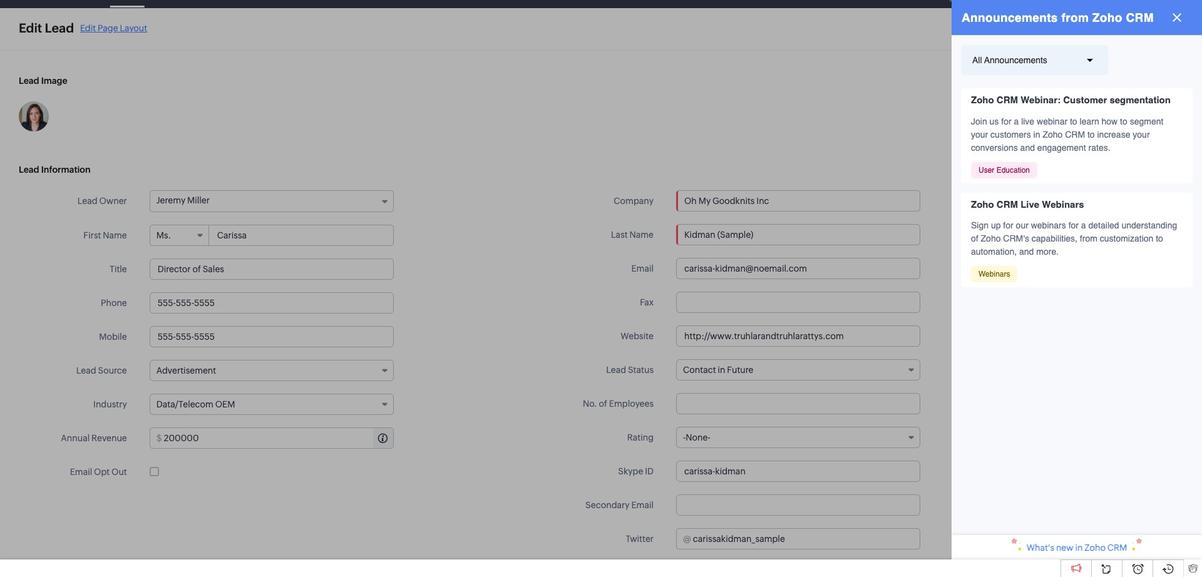 Task type: describe. For each thing, give the bounding box(es) containing it.
crm
[[1108, 543, 1128, 553]]

save button
[[1130, 21, 1175, 41]]

jeremy
[[156, 195, 186, 205]]

0 horizontal spatial edit
[[19, 21, 42, 35]]

lead for lead status
[[607, 365, 627, 375]]

opt
[[94, 467, 110, 477]]

cancel
[[994, 26, 1023, 36]]

no.
[[583, 399, 598, 409]]

lead for lead owner
[[78, 196, 98, 206]]

lead source
[[76, 366, 127, 376]]

new
[[1093, 26, 1112, 36]]

rating
[[628, 433, 654, 443]]

new
[[1057, 543, 1074, 553]]

email for email
[[632, 264, 654, 274]]

status
[[628, 365, 654, 375]]

information
[[41, 165, 91, 175]]

jeremy miller
[[156, 195, 210, 205]]

skype id
[[618, 467, 654, 477]]

image image
[[19, 101, 49, 132]]

out
[[112, 467, 127, 477]]

title
[[110, 264, 127, 274]]

email for email opt out
[[70, 467, 92, 477]]

image
[[41, 76, 67, 86]]

what's new in zoho crm link
[[952, 536, 1203, 560]]

lead for lead image
[[19, 76, 39, 86]]

lead status
[[607, 365, 654, 375]]

of
[[599, 399, 608, 409]]

annual
[[61, 434, 90, 444]]

industry
[[93, 400, 127, 410]]

what's
[[1027, 543, 1055, 553]]

save for save and new
[[1054, 26, 1074, 36]]

2 vertical spatial email
[[632, 501, 654, 511]]

last name
[[611, 230, 654, 240]]

lead information
[[19, 165, 91, 175]]

in
[[1076, 543, 1083, 553]]

lead left page
[[45, 21, 74, 35]]

company
[[614, 196, 654, 206]]

revenue
[[92, 434, 127, 444]]

skype
[[618, 467, 644, 477]]

lead image
[[19, 76, 67, 86]]



Task type: vqa. For each thing, say whether or not it's contained in the screenshot.
Chats image
no



Task type: locate. For each thing, give the bounding box(es) containing it.
lead left image
[[19, 76, 39, 86]]

lead owner
[[78, 196, 127, 206]]

what's new in zoho crm
[[1027, 543, 1128, 553]]

edit inside "edit lead edit page layout"
[[80, 23, 96, 33]]

lead for lead information
[[19, 165, 39, 175]]

save
[[1054, 26, 1074, 36], [1142, 26, 1162, 36]]

name
[[630, 230, 654, 240], [103, 231, 127, 241]]

2 save from the left
[[1142, 26, 1162, 36]]

source
[[98, 366, 127, 376]]

name for first name
[[103, 231, 127, 241]]

lead left source
[[76, 366, 96, 376]]

secondary
[[586, 501, 630, 511]]

edit lead edit page layout
[[19, 21, 147, 35]]

edit
[[19, 21, 42, 35], [80, 23, 96, 33]]

1 horizontal spatial edit
[[80, 23, 96, 33]]

email up twitter
[[632, 501, 654, 511]]

lead for lead source
[[76, 366, 96, 376]]

email left opt
[[70, 467, 92, 477]]

lead left information
[[19, 165, 39, 175]]

page
[[98, 23, 118, 33]]

last
[[611, 230, 628, 240]]

None text field
[[677, 224, 921, 246], [210, 226, 393, 246], [677, 258, 921, 279], [150, 259, 394, 280], [677, 292, 921, 313], [677, 393, 921, 415], [164, 429, 393, 449], [677, 461, 921, 482], [677, 495, 921, 516], [693, 529, 920, 549], [677, 224, 921, 246], [210, 226, 393, 246], [677, 258, 921, 279], [150, 259, 394, 280], [677, 292, 921, 313], [677, 393, 921, 415], [164, 429, 393, 449], [677, 461, 921, 482], [677, 495, 921, 516], [693, 529, 920, 549]]

website
[[621, 331, 654, 341]]

save and new
[[1054, 26, 1112, 36]]

and
[[1076, 26, 1092, 36]]

lead
[[45, 21, 74, 35], [19, 76, 39, 86], [19, 165, 39, 175], [78, 196, 98, 206], [607, 365, 627, 375], [76, 366, 96, 376]]

save left and
[[1054, 26, 1074, 36]]

1 horizontal spatial name
[[630, 230, 654, 240]]

layout
[[120, 23, 147, 33]]

email
[[632, 264, 654, 274], [70, 467, 92, 477], [632, 501, 654, 511]]

email opt out
[[70, 467, 127, 477]]

zoho
[[1085, 543, 1106, 553]]

fax
[[640, 298, 654, 308]]

secondary email
[[586, 501, 654, 511]]

lead left status
[[607, 365, 627, 375]]

0 horizontal spatial name
[[103, 231, 127, 241]]

lead left owner
[[78, 196, 98, 206]]

0 vertical spatial email
[[632, 264, 654, 274]]

miller
[[187, 195, 210, 205]]

owner
[[99, 196, 127, 206]]

cancel button
[[981, 21, 1036, 41]]

1 save from the left
[[1054, 26, 1074, 36]]

no. of employees
[[583, 399, 654, 409]]

annual revenue
[[61, 434, 127, 444]]

id
[[645, 467, 654, 477]]

edit page layout link
[[80, 23, 147, 33]]

1 vertical spatial email
[[70, 467, 92, 477]]

save right new
[[1142, 26, 1162, 36]]

None text field
[[150, 293, 394, 314], [677, 326, 921, 347], [150, 326, 394, 348], [150, 293, 394, 314], [677, 326, 921, 347], [150, 326, 394, 348]]

email up fax
[[632, 264, 654, 274]]

phone
[[101, 298, 127, 308]]

name for last name
[[630, 230, 654, 240]]

first
[[84, 231, 101, 241]]

edit up lead image
[[19, 21, 42, 35]]

0 horizontal spatial save
[[1054, 26, 1074, 36]]

twitter
[[626, 534, 654, 544]]

1 horizontal spatial save
[[1142, 26, 1162, 36]]

edit left page
[[80, 23, 96, 33]]

employees
[[609, 399, 654, 409]]

name right first
[[103, 231, 127, 241]]

save and new button
[[1041, 21, 1125, 41]]

save for save
[[1142, 26, 1162, 36]]

name right last
[[630, 230, 654, 240]]

first name
[[84, 231, 127, 241]]

mobile
[[99, 332, 127, 342]]



